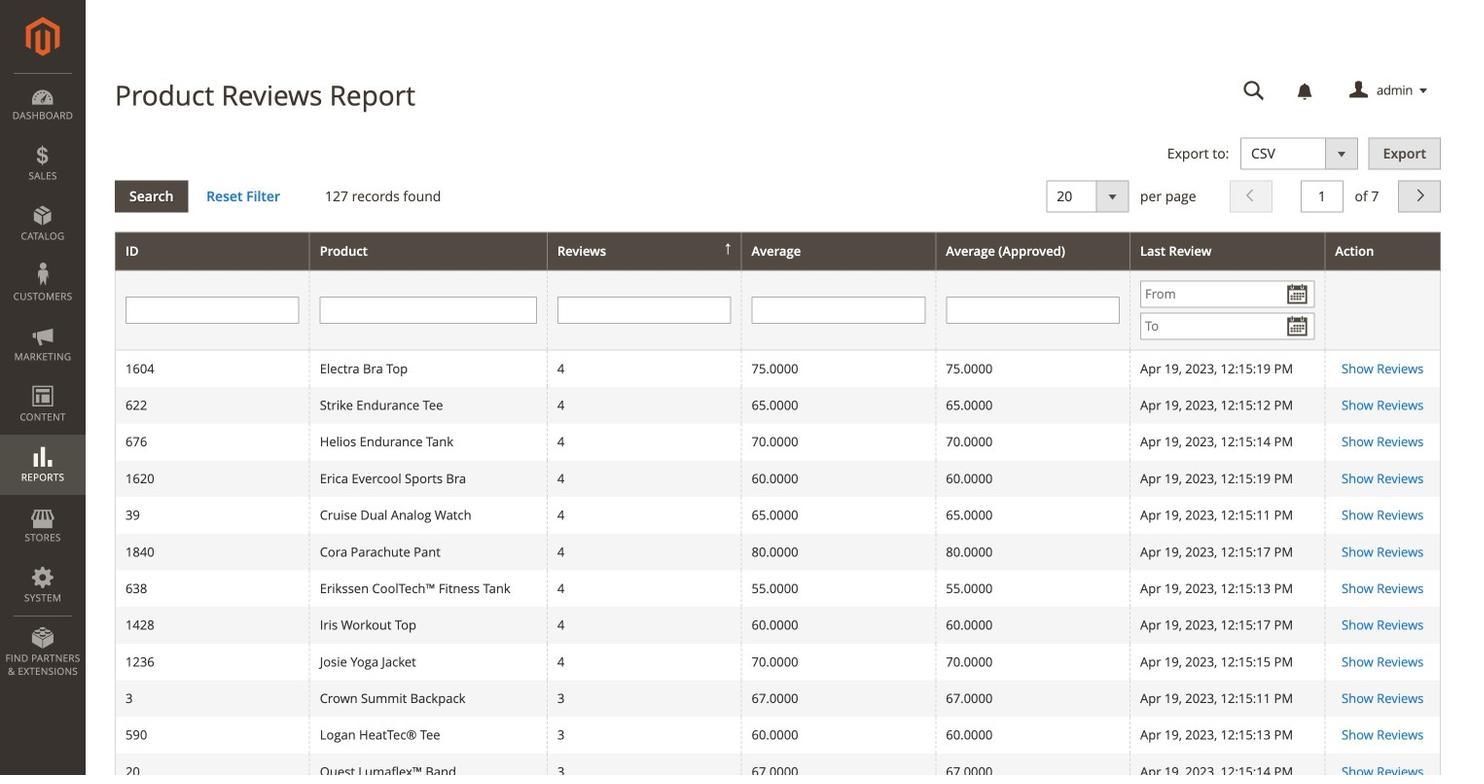 Task type: locate. For each thing, give the bounding box(es) containing it.
magento admin panel image
[[26, 17, 60, 56]]

menu bar
[[0, 73, 86, 688]]

None text field
[[1301, 181, 1344, 213], [752, 297, 926, 324], [946, 297, 1120, 324], [1301, 181, 1344, 213], [752, 297, 926, 324], [946, 297, 1120, 324]]

None text field
[[1230, 74, 1279, 108], [126, 297, 299, 324], [320, 297, 537, 324], [557, 297, 731, 324], [1230, 74, 1279, 108], [126, 297, 299, 324], [320, 297, 537, 324], [557, 297, 731, 324]]



Task type: describe. For each thing, give the bounding box(es) containing it.
From text field
[[1141, 281, 1315, 308]]

To text field
[[1141, 313, 1315, 340]]



